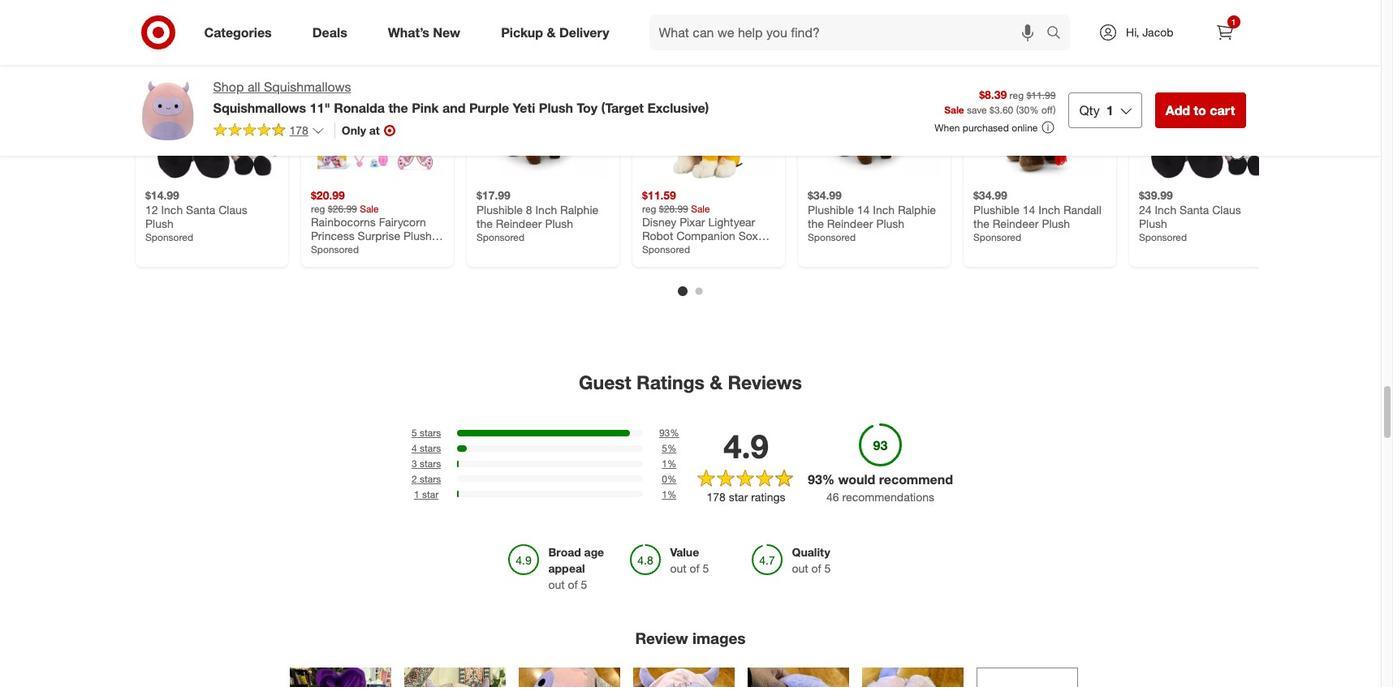 Task type: locate. For each thing, give the bounding box(es) containing it.
santa inside "$14.99 12 inch santa claus plush sponsored"
[[186, 202, 215, 216]]

stars
[[420, 427, 441, 440], [420, 443, 441, 455], [420, 458, 441, 470], [420, 473, 441, 485]]

sale right $26.99
[[359, 202, 378, 215]]

%
[[1030, 104, 1039, 116], [670, 427, 679, 440], [667, 443, 677, 455], [667, 458, 677, 470], [822, 472, 835, 488], [667, 473, 677, 485], [667, 489, 677, 501]]

93 % would recommend 46 recommendations
[[808, 472, 953, 504]]

$11.99
[[1027, 89, 1056, 101]]

inch inside $39.99 24 inch santa claus plush sponsored
[[1154, 202, 1176, 216]]

0 horizontal spatial reg
[[311, 202, 325, 215]]

0 horizontal spatial santa
[[186, 202, 215, 216]]

sale inside $8.39 reg $11.99 sale save $ 3.60 ( 30 % off )
[[944, 104, 964, 116]]

12
[[145, 202, 158, 216]]

pickup
[[501, 24, 543, 40]]

0 horizontal spatial reindeer
[[495, 217, 542, 230]]

ralphie for plushible 14 inch ralphie the reindeer plush
[[897, 202, 936, 216]]

0 horizontal spatial out
[[548, 578, 565, 592]]

178 for 178 star ratings
[[707, 490, 726, 504]]

1 vertical spatial &
[[710, 371, 723, 394]]

of inside broad age appeal out of 5
[[568, 578, 578, 592]]

0 vertical spatial &
[[547, 24, 556, 40]]

&
[[547, 24, 556, 40], [710, 371, 723, 394]]

$34.99 for plushible 14 inch ralphie the reindeer plush
[[807, 188, 841, 202]]

squishmallows
[[264, 79, 351, 95], [213, 100, 306, 116]]

reindeer inside $17.99 plushible 8 inch ralphie the reindeer plush sponsored
[[495, 217, 542, 230]]

santa right "12"
[[186, 202, 215, 216]]

plush
[[539, 100, 573, 116], [145, 217, 173, 230], [545, 217, 573, 230], [876, 217, 904, 230], [1042, 217, 1070, 230], [1139, 217, 1167, 230], [403, 229, 431, 243], [642, 243, 670, 257]]

out down the value
[[670, 562, 687, 576]]

1 % down 5 %
[[662, 458, 677, 470]]

of inside the quality out of 5
[[812, 562, 821, 576]]

1 horizontal spatial reindeer
[[827, 217, 873, 230]]

1 stars from the top
[[420, 427, 441, 440]]

$34.99
[[807, 188, 841, 202], [973, 188, 1007, 202]]

1 inch from the left
[[161, 202, 182, 216]]

1 horizontal spatial 93
[[808, 472, 822, 488]]

squishmallows down all
[[213, 100, 306, 116]]

0 vertical spatial 93
[[659, 427, 670, 440]]

age
[[584, 546, 604, 560]]

1 down 0
[[662, 489, 667, 501]]

reg inside $20.99 reg $26.99 sale rainbocorns fairycorn princess surprise plush by zuru
[[311, 202, 325, 215]]

1 santa from the left
[[186, 202, 215, 216]]

0 horizontal spatial 93
[[659, 427, 670, 440]]

0 vertical spatial 1 %
[[662, 458, 677, 470]]

1 horizontal spatial $34.99
[[973, 188, 1007, 202]]

sponsored
[[145, 231, 193, 243], [476, 231, 524, 243], [807, 231, 855, 243], [973, 231, 1021, 243], [1139, 231, 1187, 243], [311, 243, 359, 255], [642, 243, 690, 255]]

the for plushible 14 inch ralphie the reindeer plush
[[807, 217, 824, 230]]

178 left ratings
[[707, 490, 726, 504]]

3 reindeer from the left
[[992, 217, 1038, 230]]

0 horizontal spatial 178
[[289, 123, 308, 137]]

What can we help you find? suggestions appear below search field
[[649, 15, 1051, 50]]

star for 178
[[729, 490, 748, 504]]

zuru
[[326, 243, 357, 257]]

1 1 % from the top
[[662, 458, 677, 470]]

star left ratings
[[729, 490, 748, 504]]

$34.99 inside $34.99 plushible 14 inch randall the reindeer plush sponsored
[[973, 188, 1007, 202]]

1 plushible from the left
[[476, 202, 522, 216]]

2 stars from the top
[[420, 443, 441, 455]]

1 horizontal spatial ralphie
[[897, 202, 936, 216]]

1 vertical spatial squishmallows
[[213, 100, 306, 116]]

1 horizontal spatial claus
[[1212, 202, 1241, 216]]

of down quality
[[812, 562, 821, 576]]

1 vertical spatial 178
[[707, 490, 726, 504]]

5 stars
[[412, 427, 441, 440]]

5 down 93 %
[[662, 443, 667, 455]]

1 horizontal spatial santa
[[1179, 202, 1209, 216]]

4 stars
[[412, 443, 441, 455]]

out inside broad age appeal out of 5
[[548, 578, 565, 592]]

0 horizontal spatial star
[[422, 489, 439, 501]]

inch for plushible 14 inch ralphie the reindeer plush
[[873, 202, 894, 216]]

5 down quality
[[825, 562, 831, 576]]

the inside $34.99 plushible 14 inch ralphie the reindeer plush sponsored
[[807, 217, 824, 230]]

178 for 178
[[289, 123, 308, 137]]

sponsored inside $34.99 plushible 14 inch ralphie the reindeer plush sponsored
[[807, 231, 855, 243]]

2 horizontal spatial of
[[812, 562, 821, 576]]

inch inside "$14.99 12 inch santa claus plush sponsored"
[[161, 202, 182, 216]]

out down quality
[[792, 562, 808, 576]]

at
[[369, 123, 380, 137]]

$17.99 plushible 8 inch ralphie the reindeer plush sponsored
[[476, 188, 598, 243]]

2 horizontal spatial plushible
[[973, 202, 1019, 216]]

$8.39
[[979, 87, 1007, 101]]

ralphie
[[560, 202, 598, 216], [897, 202, 936, 216]]

of for quality
[[812, 562, 821, 576]]

squishmallows up the 11"
[[264, 79, 351, 95]]

broad
[[548, 546, 581, 560]]

% for 1 star
[[667, 489, 677, 501]]

star down 2 stars
[[422, 489, 439, 501]]

2 santa from the left
[[1179, 202, 1209, 216]]

0 horizontal spatial $34.99
[[807, 188, 841, 202]]

santa inside $39.99 24 inch santa claus plush sponsored
[[1179, 202, 1209, 216]]

stars for 5 stars
[[420, 427, 441, 440]]

1 14 from the left
[[857, 202, 869, 216]]

% for 2 stars
[[667, 473, 677, 485]]

5 %
[[662, 443, 677, 455]]

reg up (
[[1010, 89, 1024, 101]]

sponsored inside "$14.99 12 inch santa claus plush sponsored"
[[145, 231, 193, 243]]

claus inside $39.99 24 inch santa claus plush sponsored
[[1212, 202, 1241, 216]]

image of squishmallows 11" ronalda the pink and purple yeti plush toy (target exclusive) image
[[135, 78, 200, 143]]

24 inch santa claus plush image
[[1139, 45, 1272, 179]]

2 ralphie from the left
[[897, 202, 936, 216]]

93
[[659, 427, 670, 440], [808, 472, 822, 488]]

14 for randall
[[1022, 202, 1035, 216]]

star
[[422, 489, 439, 501], [729, 490, 748, 504]]

plushible inside $34.99 plushible 14 inch ralphie the reindeer plush sponsored
[[807, 202, 854, 216]]

broad age appeal out of 5
[[548, 546, 604, 592]]

santa for $39.99
[[1179, 202, 1209, 216]]

1 claus from the left
[[218, 202, 247, 216]]

reindeer
[[495, 217, 542, 230], [827, 217, 873, 230], [992, 217, 1038, 230]]

ralphie inside $34.99 plushible 14 inch ralphie the reindeer plush sponsored
[[897, 202, 936, 216]]

$39.99 24 inch santa claus plush sponsored
[[1139, 188, 1241, 243]]

sale for rainbocorns
[[359, 202, 378, 215]]

12 inch santa claus plush image
[[145, 45, 278, 179]]

ronalda
[[334, 100, 385, 116]]

stars up 4 stars
[[420, 427, 441, 440]]

reindeer inside $34.99 plushible 14 inch ralphie the reindeer plush sponsored
[[827, 217, 873, 230]]

$34.99 inside $34.99 plushible 14 inch ralphie the reindeer plush sponsored
[[807, 188, 841, 202]]

stars down 4 stars
[[420, 458, 441, 470]]

0 horizontal spatial sale
[[359, 202, 378, 215]]

178
[[289, 123, 308, 137], [707, 490, 726, 504]]

of down the value
[[690, 562, 700, 576]]

1 % for stars
[[662, 458, 677, 470]]

1 horizontal spatial of
[[690, 562, 700, 576]]

plush inside $20.99 reg $26.99 sale rainbocorns fairycorn princess surprise plush by zuru
[[403, 229, 431, 243]]

inch inside $34.99 plushible 14 inch randall the reindeer plush sponsored
[[1038, 202, 1060, 216]]

3 stars
[[412, 458, 441, 470]]

deals link
[[299, 15, 368, 50]]

purchased
[[963, 121, 1009, 134]]

1 horizontal spatial star
[[729, 490, 748, 504]]

2 plushible from the left
[[807, 202, 854, 216]]

1 horizontal spatial 14
[[1022, 202, 1035, 216]]

2 inch from the left
[[535, 202, 557, 216]]

claus inside "$14.99 12 inch santa claus plush sponsored"
[[218, 202, 247, 216]]

0 vertical spatial 178
[[289, 123, 308, 137]]

cart
[[1210, 102, 1235, 119]]

0 %
[[662, 473, 677, 485]]

4 inch from the left
[[1038, 202, 1060, 216]]

sox
[[738, 229, 758, 243]]

plushible for plushible 14 inch ralphie the reindeer plush
[[807, 202, 854, 216]]

1 link
[[1207, 15, 1243, 50]]

& inside the 'pickup & delivery' link
[[547, 24, 556, 40]]

plush inside the $11.59 reg $28.99 sale disney pixar lightyear robot companion sox plush
[[642, 243, 670, 257]]

add to cart
[[1166, 102, 1235, 119]]

plushible inside $34.99 plushible 14 inch randall the reindeer plush sponsored
[[973, 202, 1019, 216]]

5
[[412, 427, 417, 440], [662, 443, 667, 455], [703, 562, 709, 576], [825, 562, 831, 576], [581, 578, 587, 592]]

of down appeal
[[568, 578, 578, 592]]

4 stars from the top
[[420, 473, 441, 485]]

claus
[[218, 202, 247, 216], [1212, 202, 1241, 216]]

pickup & delivery
[[501, 24, 609, 40]]

reg inside $8.39 reg $11.99 sale save $ 3.60 ( 30 % off )
[[1010, 89, 1024, 101]]

2 horizontal spatial reindeer
[[992, 217, 1038, 230]]

0 horizontal spatial plushible
[[476, 202, 522, 216]]

inch inside $34.99 plushible 14 inch ralphie the reindeer plush sponsored
[[873, 202, 894, 216]]

plushible
[[476, 202, 522, 216], [807, 202, 854, 216], [973, 202, 1019, 216]]

& right ratings
[[710, 371, 723, 394]]

out inside value out of 5
[[670, 562, 687, 576]]

% for 5 stars
[[670, 427, 679, 440]]

reindeer inside $34.99 plushible 14 inch randall the reindeer plush sponsored
[[992, 217, 1038, 230]]

reg down $11.59
[[642, 202, 656, 215]]

reg down $20.99
[[311, 202, 325, 215]]

93 inside 93 % would recommend 46 recommendations
[[808, 472, 822, 488]]

lightyear
[[708, 215, 755, 228]]

1 $34.99 from the left
[[807, 188, 841, 202]]

value out of 5
[[670, 546, 709, 576]]

3 stars from the top
[[420, 458, 441, 470]]

star for 1
[[422, 489, 439, 501]]

sale inside the $11.59 reg $28.99 sale disney pixar lightyear robot companion sox plush
[[691, 202, 710, 215]]

the
[[388, 100, 408, 116], [476, 217, 492, 230], [807, 217, 824, 230], [973, 217, 989, 230]]

ratings
[[751, 490, 786, 504]]

of
[[690, 562, 700, 576], [812, 562, 821, 576], [568, 578, 578, 592]]

sale for disney
[[691, 202, 710, 215]]

inch inside $17.99 plushible 8 inch ralphie the reindeer plush sponsored
[[535, 202, 557, 216]]

5 up images
[[703, 562, 709, 576]]

2 horizontal spatial out
[[792, 562, 808, 576]]

add to cart button
[[1155, 93, 1246, 128]]

$20.99
[[311, 188, 345, 202]]

0 horizontal spatial claus
[[218, 202, 247, 216]]

178 left only
[[289, 123, 308, 137]]

1 horizontal spatial out
[[670, 562, 687, 576]]

and
[[442, 100, 466, 116]]

search
[[1039, 26, 1078, 42]]

out down appeal
[[548, 578, 565, 592]]

1 right jacob
[[1231, 17, 1236, 27]]

93 up 5 %
[[659, 427, 670, 440]]

& right pickup
[[547, 24, 556, 40]]

14 inside $34.99 plushible 14 inch ralphie the reindeer plush sponsored
[[857, 202, 869, 216]]

$8.39 reg $11.99 sale save $ 3.60 ( 30 % off )
[[944, 87, 1056, 116]]

0 horizontal spatial ralphie
[[560, 202, 598, 216]]

santa right 24
[[1179, 202, 1209, 216]]

hi, jacob
[[1126, 25, 1174, 39]]

of inside value out of 5
[[690, 562, 700, 576]]

5 inch from the left
[[1154, 202, 1176, 216]]

reg inside the $11.59 reg $28.99 sale disney pixar lightyear robot companion sox plush
[[642, 202, 656, 215]]

2 claus from the left
[[1212, 202, 1241, 216]]

purple
[[469, 100, 509, 116]]

1 vertical spatial 1 %
[[662, 489, 677, 501]]

sale right $28.99
[[691, 202, 710, 215]]

out
[[670, 562, 687, 576], [792, 562, 808, 576], [548, 578, 565, 592]]

2 1 % from the top
[[662, 489, 677, 501]]

2 reindeer from the left
[[827, 217, 873, 230]]

14
[[857, 202, 869, 216], [1022, 202, 1035, 216]]

the inside $17.99 plushible 8 inch ralphie the reindeer plush sponsored
[[476, 217, 492, 230]]

guest review image 5 of 12, zoom in image
[[748, 668, 849, 688]]

0 horizontal spatial of
[[568, 578, 578, 592]]

0 horizontal spatial 14
[[857, 202, 869, 216]]

reg for $11.59
[[642, 202, 656, 215]]

3 plushible from the left
[[973, 202, 1019, 216]]

2 horizontal spatial sale
[[944, 104, 964, 116]]

rainbocorns fairycorn princess surprise plush by zuru image
[[311, 45, 444, 179]]

$34.99 plushible 14 inch randall the reindeer plush sponsored
[[973, 188, 1101, 243]]

sale
[[944, 104, 964, 116], [359, 202, 378, 215], [691, 202, 710, 215]]

stars up 1 star
[[420, 473, 441, 485]]

5 inside broad age appeal out of 5
[[581, 578, 587, 592]]

surprise
[[357, 229, 400, 243]]

2 14 from the left
[[1022, 202, 1035, 216]]

ralphie inside $17.99 plushible 8 inch ralphie the reindeer plush sponsored
[[560, 202, 598, 216]]

3 inch from the left
[[873, 202, 894, 216]]

search button
[[1039, 15, 1078, 54]]

add
[[1166, 102, 1190, 119]]

sale up when
[[944, 104, 964, 116]]

the inside $34.99 plushible 14 inch randall the reindeer plush sponsored
[[973, 217, 989, 230]]

14 inside $34.99 plushible 14 inch randall the reindeer plush sponsored
[[1022, 202, 1035, 216]]

sale inside $20.99 reg $26.99 sale rainbocorns fairycorn princess surprise plush by zuru
[[359, 202, 378, 215]]

5 down appeal
[[581, 578, 587, 592]]

0 horizontal spatial &
[[547, 24, 556, 40]]

stars for 4 stars
[[420, 443, 441, 455]]

93 left the would
[[808, 472, 822, 488]]

1 horizontal spatial 178
[[707, 490, 726, 504]]

inch for plushible 8 inch ralphie the reindeer plush
[[535, 202, 557, 216]]

plushible for plushible 14 inch randall the reindeer plush
[[973, 202, 1019, 216]]

1 reindeer from the left
[[495, 217, 542, 230]]

1 horizontal spatial sale
[[691, 202, 710, 215]]

5 inside value out of 5
[[703, 562, 709, 576]]

2 horizontal spatial reg
[[1010, 89, 1024, 101]]

1 ralphie from the left
[[560, 202, 598, 216]]

1 horizontal spatial plushible
[[807, 202, 854, 216]]

1 horizontal spatial reg
[[642, 202, 656, 215]]

2 $34.99 from the left
[[973, 188, 1007, 202]]

1 % down 0 %
[[662, 489, 677, 501]]

santa for $14.99
[[186, 202, 215, 216]]

sponsored inside $17.99 plushible 8 inch ralphie the reindeer plush sponsored
[[476, 231, 524, 243]]

pixar
[[679, 215, 705, 228]]

out for quality out of 5
[[792, 562, 808, 576]]

plushible inside $17.99 plushible 8 inch ralphie the reindeer plush sponsored
[[476, 202, 522, 216]]

out inside the quality out of 5
[[792, 562, 808, 576]]

1 vertical spatial 93
[[808, 472, 822, 488]]

santa
[[186, 202, 215, 216], [1179, 202, 1209, 216]]

1 up 0
[[662, 458, 667, 470]]

stars down 5 stars
[[420, 443, 441, 455]]



Task type: vqa. For each thing, say whether or not it's contained in the screenshot.
1 STAR
yes



Task type: describe. For each thing, give the bounding box(es) containing it.
$26.99
[[327, 202, 357, 215]]

4.9
[[724, 427, 769, 466]]

disney
[[642, 215, 676, 228]]

stars for 3 stars
[[420, 458, 441, 470]]

the for plushible 8 inch ralphie the reindeer plush
[[476, 217, 492, 230]]

online
[[1012, 121, 1038, 134]]

claus for 24 inch santa claus plush
[[1212, 202, 1241, 216]]

$14.99
[[145, 188, 179, 202]]

shop
[[213, 79, 244, 95]]

exclusive)
[[647, 100, 709, 116]]

what's new
[[388, 24, 460, 40]]

sponsored inside $39.99 24 inch santa claus plush sponsored
[[1139, 231, 1187, 243]]

value
[[670, 546, 699, 560]]

$14.99 12 inch santa claus plush sponsored
[[145, 188, 247, 243]]

sale for save
[[944, 104, 964, 116]]

1 % for star
[[662, 489, 677, 501]]

inch for plushible 14 inch randall the reindeer plush
[[1038, 202, 1060, 216]]

jacob
[[1143, 25, 1174, 39]]

guest review image 1 of 12, zoom in image
[[290, 668, 391, 688]]

8
[[526, 202, 532, 216]]

5 inside the quality out of 5
[[825, 562, 831, 576]]

plush inside "$14.99 12 inch santa claus plush sponsored"
[[145, 217, 173, 230]]

46
[[826, 491, 839, 504]]

guest ratings & reviews
[[579, 371, 802, 394]]

pickup & delivery link
[[487, 15, 630, 50]]

ralphie for plushible 8 inch ralphie the reindeer plush
[[560, 202, 598, 216]]

24
[[1139, 202, 1151, 216]]

stars for 2 stars
[[420, 473, 441, 485]]

guest review image 3 of 12, zoom in image
[[519, 668, 620, 688]]

reindeer for plushible 14 inch ralphie the reindeer plush
[[827, 217, 873, 230]]

claus for 12 inch santa claus plush
[[218, 202, 247, 216]]

$39.99
[[1139, 188, 1173, 202]]

qty 1
[[1079, 102, 1114, 119]]

reindeer for plushible 14 inch randall the reindeer plush
[[992, 217, 1038, 230]]

2
[[412, 473, 417, 485]]

1 inside "link"
[[1231, 17, 1236, 27]]

plush inside $34.99 plushible 14 inch ralphie the reindeer plush sponsored
[[876, 217, 904, 230]]

0 vertical spatial squishmallows
[[264, 79, 351, 95]]

3
[[412, 458, 417, 470]]

reg for $8.39
[[1010, 89, 1024, 101]]

review
[[635, 629, 688, 648]]

plush inside shop all squishmallows squishmallows 11" ronalda the pink and purple yeti plush toy (target exclusive)
[[539, 100, 573, 116]]

categories link
[[190, 15, 292, 50]]

$11.59 reg $28.99 sale disney pixar lightyear robot companion sox plush
[[642, 188, 758, 257]]

5 up 4
[[412, 427, 417, 440]]

disney pixar lightyear robot companion sox plush image
[[642, 45, 775, 179]]

178 star ratings
[[707, 490, 786, 504]]

$34.99 for plushible 14 inch randall the reindeer plush
[[973, 188, 1007, 202]]

4
[[412, 443, 417, 455]]

% inside 93 % would recommend 46 recommendations
[[822, 472, 835, 488]]

quality out of 5
[[792, 546, 831, 576]]

3.60
[[995, 104, 1013, 116]]

when purchased online
[[935, 121, 1038, 134]]

the inside shop all squishmallows squishmallows 11" ronalda the pink and purple yeti plush toy (target exclusive)
[[388, 100, 408, 116]]

guest review image 6 of 12, zoom in image
[[862, 668, 964, 688]]

30
[[1019, 104, 1030, 116]]

% inside $8.39 reg $11.99 sale save $ 3.60 ( 30 % off )
[[1030, 104, 1039, 116]]

out for value out of 5
[[670, 562, 687, 576]]

only
[[342, 123, 366, 137]]

when
[[935, 121, 960, 134]]

of for value
[[690, 562, 700, 576]]

companion
[[676, 229, 735, 243]]

178 link
[[213, 122, 325, 141]]

save
[[967, 104, 987, 116]]

guest
[[579, 371, 631, 394]]

plushible 8 inch ralphie the reindeer plush image
[[476, 45, 609, 179]]

2 stars
[[412, 473, 441, 485]]

categories
[[204, 24, 272, 40]]

princess
[[311, 229, 354, 243]]

randall
[[1063, 202, 1101, 216]]

yeti
[[513, 100, 535, 116]]

(target
[[601, 100, 644, 116]]

$34.99 plushible 14 inch ralphie the reindeer plush sponsored
[[807, 188, 936, 243]]

what's
[[388, 24, 429, 40]]

toy
[[577, 100, 598, 116]]

images
[[693, 629, 746, 648]]

sponsored inside $34.99 plushible 14 inch randall the reindeer plush sponsored
[[973, 231, 1021, 243]]

% for 3 stars
[[667, 458, 677, 470]]

quality
[[792, 546, 830, 560]]

93 for 93 % would recommend 46 recommendations
[[808, 472, 822, 488]]

93 %
[[659, 427, 679, 440]]

11"
[[310, 100, 330, 116]]

would
[[838, 472, 875, 488]]

reviews
[[728, 371, 802, 394]]

plush inside $17.99 plushible 8 inch ralphie the reindeer plush sponsored
[[545, 217, 573, 230]]

pink
[[412, 100, 439, 116]]

)
[[1053, 104, 1056, 116]]

1 horizontal spatial &
[[710, 371, 723, 394]]

93 for 93 %
[[659, 427, 670, 440]]

rainbocorns
[[311, 215, 375, 228]]

plush inside $39.99 24 inch santa claus plush sponsored
[[1139, 217, 1167, 230]]

recommend
[[879, 472, 953, 488]]

shop all squishmallows squishmallows 11" ronalda the pink and purple yeti plush toy (target exclusive)
[[213, 79, 709, 116]]

0
[[662, 473, 667, 485]]

the for plushible 14 inch randall the reindeer plush
[[973, 217, 989, 230]]

fairycorn
[[379, 215, 426, 228]]

$17.99
[[476, 188, 510, 202]]

by
[[311, 243, 323, 257]]

(
[[1016, 104, 1019, 116]]

deals
[[312, 24, 347, 40]]

$
[[990, 104, 995, 116]]

plushible for plushible 8 inch ralphie the reindeer plush
[[476, 202, 522, 216]]

% for 4 stars
[[667, 443, 677, 455]]

review images
[[635, 629, 746, 648]]

new
[[433, 24, 460, 40]]

qty
[[1079, 102, 1100, 119]]

reg for $20.99
[[311, 202, 325, 215]]

all
[[248, 79, 260, 95]]

what's new link
[[374, 15, 481, 50]]

$28.99
[[659, 202, 688, 215]]

guest review image 2 of 12, zoom in image
[[404, 668, 506, 688]]

only at
[[342, 123, 380, 137]]

14 for ralphie
[[857, 202, 869, 216]]

off
[[1042, 104, 1053, 116]]

plushible 14 inch randall the reindeer plush image
[[973, 45, 1106, 179]]

reindeer for plushible 8 inch ralphie the reindeer plush
[[495, 217, 542, 230]]

plushible 14 inch ralphie the reindeer plush image
[[807, 45, 941, 179]]

delivery
[[559, 24, 609, 40]]

$20.99 reg $26.99 sale rainbocorns fairycorn princess surprise plush by zuru
[[311, 188, 431, 257]]

guest review image 4 of 12, zoom in image
[[633, 668, 735, 688]]

plush inside $34.99 plushible 14 inch randall the reindeer plush sponsored
[[1042, 217, 1070, 230]]

1 star
[[414, 489, 439, 501]]

1 down 2
[[414, 489, 419, 501]]

robot
[[642, 229, 673, 243]]

1 right qty on the right top of the page
[[1106, 102, 1114, 119]]



